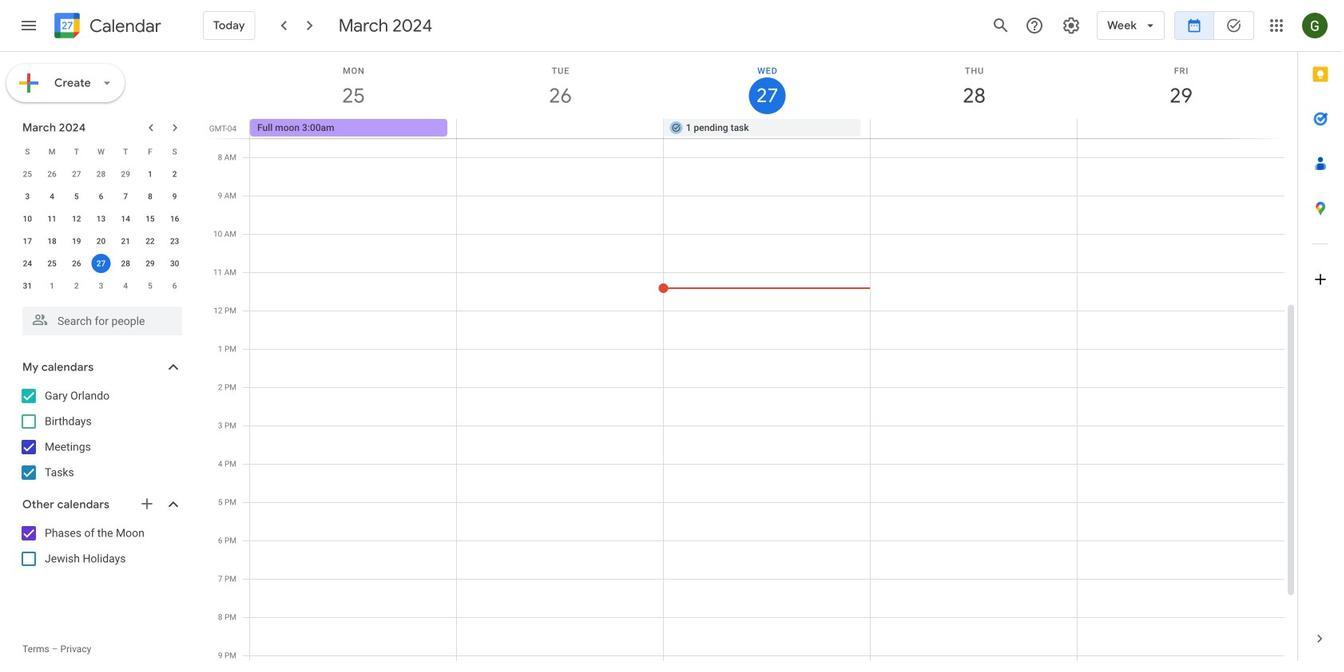 Task type: describe. For each thing, give the bounding box(es) containing it.
8 element
[[141, 187, 160, 206]]

20 element
[[91, 232, 111, 251]]

11 element
[[42, 209, 62, 229]]

24 element
[[18, 254, 37, 273]]

6 element
[[91, 187, 111, 206]]

february 25 element
[[18, 165, 37, 184]]

25 element
[[42, 254, 62, 273]]

7 element
[[116, 187, 135, 206]]

31 element
[[18, 276, 37, 296]]

26 element
[[67, 254, 86, 273]]

main drawer image
[[19, 16, 38, 35]]

april 3 element
[[91, 276, 111, 296]]

18 element
[[42, 232, 62, 251]]

21 element
[[116, 232, 135, 251]]

settings menu image
[[1062, 16, 1081, 35]]

27, today element
[[91, 254, 111, 273]]

14 element
[[116, 209, 135, 229]]

heading inside calendar element
[[86, 16, 161, 36]]

april 5 element
[[141, 276, 160, 296]]

cell inside march 2024 grid
[[89, 253, 113, 275]]



Task type: vqa. For each thing, say whether or not it's contained in the screenshot.
Add Other Calendars 'image'
yes



Task type: locate. For each thing, give the bounding box(es) containing it.
22 element
[[141, 232, 160, 251]]

16 element
[[165, 209, 184, 229]]

9 element
[[165, 187, 184, 206]]

my calendars list
[[3, 384, 198, 486]]

cell
[[457, 119, 664, 138], [871, 119, 1077, 138], [1077, 119, 1284, 138], [89, 253, 113, 275]]

calendar element
[[51, 10, 161, 45]]

2 element
[[165, 165, 184, 184]]

row group
[[15, 163, 187, 297]]

Search for people text field
[[32, 307, 173, 336]]

grid
[[205, 52, 1298, 662]]

17 element
[[18, 232, 37, 251]]

1 element
[[141, 165, 160, 184]]

5 element
[[67, 187, 86, 206]]

None search field
[[0, 300, 198, 336]]

30 element
[[165, 254, 184, 273]]

february 26 element
[[42, 165, 62, 184]]

tab list
[[1299, 52, 1343, 617]]

3 element
[[18, 187, 37, 206]]

19 element
[[67, 232, 86, 251]]

29 element
[[141, 254, 160, 273]]

february 29 element
[[116, 165, 135, 184]]

10 element
[[18, 209, 37, 229]]

april 6 element
[[165, 276, 184, 296]]

other calendars list
[[3, 521, 198, 572]]

row
[[243, 119, 1298, 138], [15, 141, 187, 163], [15, 163, 187, 185], [15, 185, 187, 208], [15, 208, 187, 230], [15, 230, 187, 253], [15, 253, 187, 275], [15, 275, 187, 297]]

15 element
[[141, 209, 160, 229]]

heading
[[86, 16, 161, 36]]

12 element
[[67, 209, 86, 229]]

april 1 element
[[42, 276, 62, 296]]

february 27 element
[[67, 165, 86, 184]]

23 element
[[165, 232, 184, 251]]

february 28 element
[[91, 165, 111, 184]]

28 element
[[116, 254, 135, 273]]

4 element
[[42, 187, 62, 206]]

add other calendars image
[[139, 496, 155, 512]]

april 4 element
[[116, 276, 135, 296]]

march 2024 grid
[[15, 141, 187, 297]]

april 2 element
[[67, 276, 86, 296]]

13 element
[[91, 209, 111, 229]]



